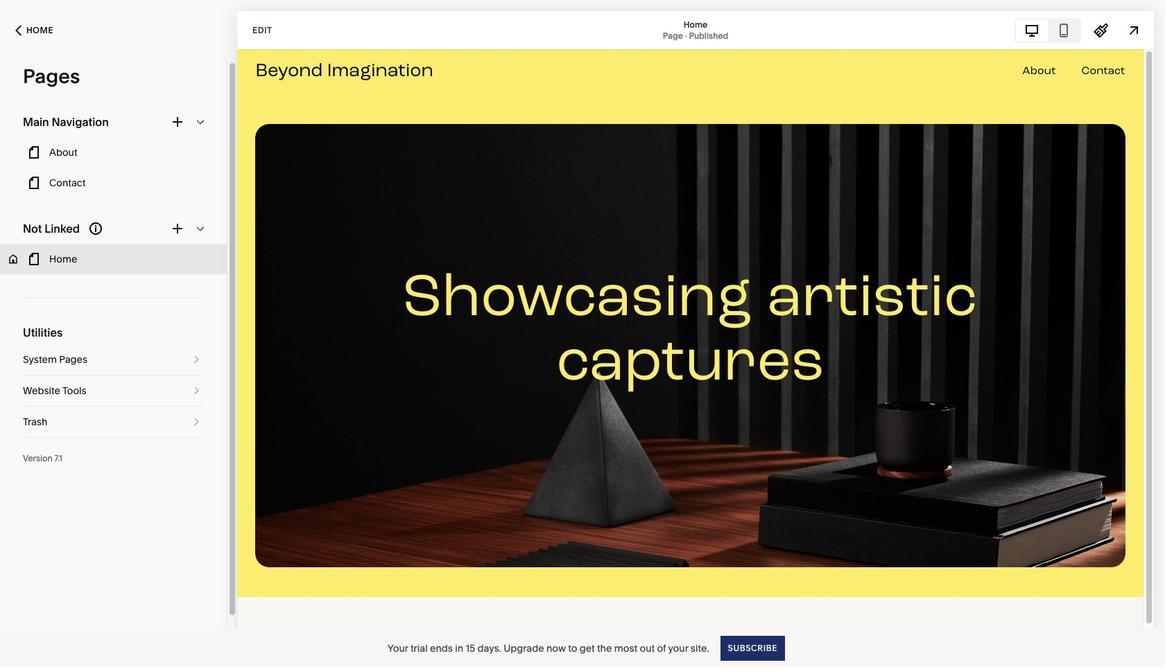 Task type: describe. For each thing, give the bounding box(es) containing it.
most
[[614, 643, 637, 655]]

website tools
[[23, 385, 86, 397]]

site.
[[691, 643, 709, 655]]

your
[[668, 643, 688, 655]]

utilities
[[23, 326, 63, 340]]

1 home button from the top
[[0, 15, 69, 46]]

trash button
[[23, 407, 204, 438]]

ends
[[430, 643, 453, 655]]

system pages
[[23, 354, 87, 366]]

linked
[[45, 222, 80, 236]]

2 home button from the top
[[0, 244, 227, 275]]

add a new page to the "not linked" navigation group image
[[170, 221, 185, 236]]

contact button
[[0, 168, 227, 198]]

page
[[663, 30, 683, 41]]

navigation
[[52, 115, 109, 129]]

not
[[23, 222, 42, 236]]

trial
[[411, 643, 428, 655]]

to
[[568, 643, 577, 655]]

edit
[[252, 25, 272, 35]]

·
[[685, 30, 687, 41]]

subscribe
[[728, 643, 777, 654]]

version 7.1
[[23, 454, 62, 464]]

website tools button
[[23, 376, 204, 406]]

your
[[388, 643, 408, 655]]

add a new page to the "main navigation" group image
[[170, 114, 185, 130]]

0 vertical spatial pages
[[23, 64, 80, 88]]



Task type: locate. For each thing, give the bounding box(es) containing it.
tab list
[[1016, 19, 1080, 41]]

not linked
[[23, 222, 80, 236]]

edit button
[[243, 17, 281, 43]]

trash
[[23, 416, 47, 429]]

pages up tools
[[59, 354, 87, 366]]

pages up main navigation
[[23, 64, 80, 88]]

7.1
[[54, 454, 62, 464]]

website
[[23, 385, 60, 397]]

home button
[[0, 15, 69, 46], [0, 244, 227, 275]]

get
[[580, 643, 595, 655]]

out
[[640, 643, 655, 655]]

now
[[546, 643, 566, 655]]

system pages button
[[23, 345, 204, 375]]

home page · published
[[663, 19, 728, 41]]

pages
[[23, 64, 80, 88], [59, 354, 87, 366]]

published
[[689, 30, 728, 41]]

system
[[23, 354, 57, 366]]

days.
[[477, 643, 501, 655]]

about button
[[0, 137, 227, 168]]

version
[[23, 454, 52, 464]]

the
[[597, 643, 612, 655]]

tools
[[62, 385, 86, 397]]

upgrade
[[504, 643, 544, 655]]

home
[[684, 19, 708, 29], [26, 25, 53, 35], [49, 253, 77, 266]]

pages inside button
[[59, 354, 87, 366]]

main
[[23, 115, 49, 129]]

about
[[49, 146, 77, 159]]

subscribe button
[[720, 636, 785, 661]]

15
[[466, 643, 475, 655]]

contact
[[49, 177, 86, 189]]

0 vertical spatial home button
[[0, 15, 69, 46]]

main navigation
[[23, 115, 109, 129]]

home inside the home page · published
[[684, 19, 708, 29]]

1 vertical spatial pages
[[59, 354, 87, 366]]

in
[[455, 643, 463, 655]]

your trial ends in 15 days. upgrade now to get the most out of your site.
[[388, 643, 709, 655]]

of
[[657, 643, 666, 655]]

1 vertical spatial home button
[[0, 244, 227, 275]]



Task type: vqa. For each thing, say whether or not it's contained in the screenshot.
the 3 within Paragraph group
no



